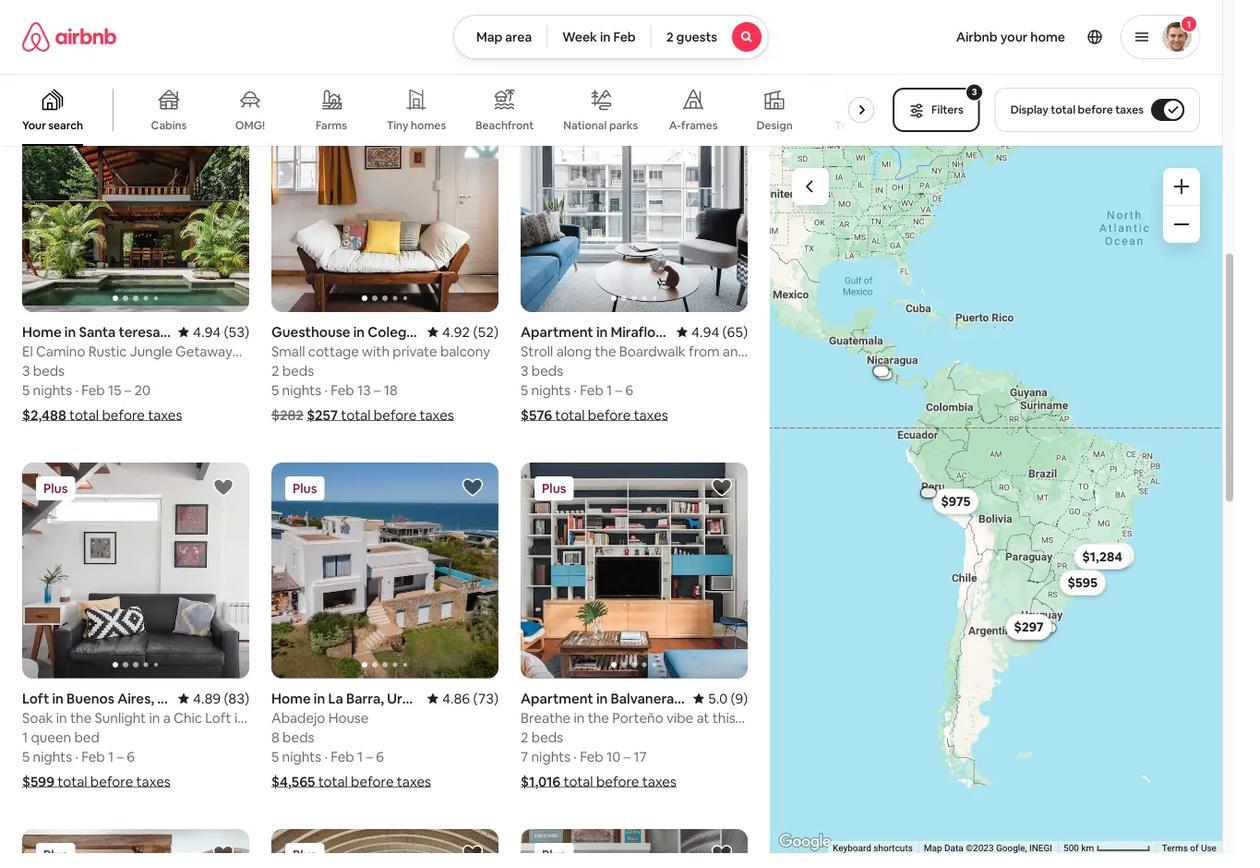 Task type: vqa. For each thing, say whether or not it's contained in the screenshot.
montana in the Livingston, Montana 591 miles away 5 nights · Nov 26 – Dec 1 $1,623 total before taxes
no



Task type: describe. For each thing, give the bounding box(es) containing it.
$1,016
[[521, 773, 561, 791]]

area
[[505, 29, 532, 45]]

airbnb
[[956, 29, 998, 45]]

nights inside 3 beds 5 nights · feb 15 – 20 $2,488 total before taxes
[[33, 382, 72, 400]]

keyboard shortcuts
[[833, 843, 913, 854]]

$257 inside small cottage with private balcony 2 beds 5 nights · feb 13 – 18 $282 $257 total before taxes
[[307, 407, 338, 425]]

– inside 5 nights · feb 15 – 20 $1,841 total before taxes
[[124, 15, 131, 33]]

9
[[607, 15, 615, 33]]

before inside 5 nights · feb 9 – 14 $1,335 total before taxes
[[598, 40, 641, 58]]

zoom in image
[[1175, 179, 1189, 194]]

1 button
[[1121, 15, 1201, 59]]

$975 button
[[933, 489, 979, 514]]

6 inside 1 queen bed 5 nights · feb 1 – 6 $599 total before taxes
[[127, 748, 135, 766]]

taxes inside abadejo house 8 beds 5 nights · feb 1 – 6 $4,565 total before taxes
[[397, 773, 431, 791]]

use
[[1201, 843, 1217, 854]]

beds inside small cottage with private balcony 2 beds 5 nights · feb 13 – 18 $282 $257 total before taxes
[[282, 362, 314, 380]]

· inside 3 beds 5 nights · feb 15 – 20 $2,488 total before taxes
[[75, 382, 78, 400]]

2 guests
[[666, 29, 718, 45]]

· inside 3 beds 5 nights · feb 1 – 6 $576 total before taxes
[[574, 382, 577, 400]]

before inside 1 queen bed 5 nights · feb 1 – 6 $599 total before taxes
[[90, 773, 133, 791]]

(9)
[[731, 690, 748, 708]]

15 inside 5 nights · feb 15 – 20 $1,841 total before taxes
[[108, 15, 121, 33]]

$297
[[1014, 619, 1044, 635]]

beds for 3 beds 5 nights · feb 15 – 20 $2,488 total before taxes
[[33, 362, 65, 380]]

profile element
[[791, 0, 1201, 74]]

· inside 2 beds 7 nights · feb 10 – 17 $1,016 total before taxes
[[574, 748, 577, 766]]

5.0
[[708, 690, 728, 708]]

data
[[945, 843, 964, 854]]

terms of use
[[1163, 843, 1217, 854]]

3 for 3
[[972, 86, 978, 98]]

before inside 2 beds 7 nights · feb 10 – 17 $1,016 total before taxes
[[596, 773, 639, 791]]

total inside 1 queen bed 5 nights · feb 1 – 6 $599 total before taxes
[[58, 773, 87, 791]]

search
[[48, 118, 83, 133]]

taxes inside small cottage with private balcony 2 beds 5 nights · feb 13 – 18 $282 $257 total before taxes
[[420, 407, 454, 425]]

4.94 (65)
[[692, 323, 748, 341]]

keyboard shortcuts button
[[833, 842, 913, 854]]

omg!
[[235, 118, 265, 133]]

13
[[357, 382, 371, 400]]

5.0 (9)
[[708, 690, 748, 708]]

8
[[272, 729, 280, 747]]

parks
[[609, 118, 638, 132]]

feb inside 1 queen bed 5 nights · feb 1 – 6 $599 total before taxes
[[81, 748, 105, 766]]

$2,488
[[22, 407, 66, 425]]

– inside abadejo house 8 beds 5 nights · feb 1 – 6 $4,565 total before taxes
[[366, 748, 373, 766]]

your
[[1001, 29, 1028, 45]]

total inside 3 beds 5 nights · feb 15 – 20 $2,488 total before taxes
[[69, 407, 99, 425]]

· inside small cottage with private balcony 2 beds 5 nights · feb 13 – 18 $282 $257 total before taxes
[[325, 382, 328, 400]]

4.94 for 4.94 (65)
[[692, 323, 720, 341]]

(52)
[[473, 323, 499, 341]]

6 inside abadejo house 8 beds 5 nights · feb 1 – 6 $4,565 total before taxes
[[376, 748, 384, 766]]

national parks
[[564, 118, 638, 132]]

cottage
[[308, 343, 359, 361]]

display
[[1011, 103, 1049, 117]]

bed
[[74, 729, 100, 747]]

beds inside abadejo house 8 beds 5 nights · feb 1 – 6 $4,565 total before taxes
[[283, 729, 314, 747]]

filters
[[932, 103, 964, 117]]

week
[[563, 29, 597, 45]]

total inside 5 nights · feb 9 – 14 $1,335 total before taxes
[[565, 40, 595, 58]]

airbnb your home
[[956, 29, 1066, 45]]

map for map area
[[476, 29, 503, 45]]

6 inside 3 beds 5 nights · feb 1 – 6 $576 total before taxes
[[625, 382, 634, 400]]

2 beds 7 nights · feb 10 – 17 $1,016 total before taxes
[[521, 729, 677, 791]]

– inside 5 nights · feb 9 – 14 $1,335 total before taxes
[[618, 15, 625, 33]]

balcony
[[440, 343, 490, 361]]

abadejo house 8 beds 5 nights · feb 1 – 6 $4,565 total before taxes
[[272, 709, 431, 791]]

display total before taxes button
[[995, 88, 1201, 132]]

national
[[564, 118, 607, 132]]

· inside 5 nights · feb 15 – 20 $1,841 total before taxes
[[75, 15, 78, 33]]

total inside 5 nights · feb 15 – 20 $1,841 total before taxes
[[65, 40, 95, 58]]

5 inside abadejo house 8 beds 5 nights · feb 1 – 6 $4,565 total before taxes
[[272, 748, 279, 766]]

$297 button
[[1006, 614, 1052, 640]]

nights inside 5 nights · feb 15 – 20 $1,841 total before taxes
[[33, 15, 72, 33]]

$1,284
[[1083, 548, 1123, 565]]

week in feb button
[[547, 15, 652, 59]]

google map
showing 44 stays. region
[[770, 146, 1223, 854]]

5 nights · feb 9 – 14 $1,335 total before taxes
[[521, 15, 678, 58]]

inegi
[[1030, 843, 1053, 854]]

5 inside 1 queen bed 5 nights · feb 1 – 6 $599 total before taxes
[[22, 748, 30, 766]]

4.94 out of 5 average rating,  53 reviews image
[[178, 323, 249, 341]]

4.89 out of 5 average rating,  83 reviews image
[[178, 690, 249, 708]]

taxes inside 1 queen bed 5 nights · feb 1 – 6 $599 total before taxes
[[136, 773, 171, 791]]

15 inside 3 beds 5 nights · feb 15 – 20 $2,488 total before taxes
[[108, 382, 121, 400]]

4.86 out of 5 average rating,  73 reviews image
[[428, 690, 499, 708]]

10
[[607, 748, 621, 766]]

design
[[757, 118, 793, 133]]

tropical
[[835, 118, 877, 133]]

2 for 2 beds 7 nights · feb 10 – 17 $1,016 total before taxes
[[521, 729, 529, 747]]

1 inside 3 beds 5 nights · feb 1 – 6 $576 total before taxes
[[607, 382, 613, 400]]

$599
[[22, 773, 55, 791]]

in
[[600, 29, 611, 45]]

small cottage with private balcony 2 beds 5 nights · feb 13 – 18 $282 $257 total before taxes
[[272, 343, 490, 425]]

with
[[362, 343, 390, 361]]

homes
[[411, 118, 446, 133]]

zoom out image
[[1175, 217, 1189, 232]]

$1,335
[[521, 40, 562, 58]]

4.92 (52)
[[442, 323, 499, 341]]

none search field containing map area
[[453, 15, 769, 59]]

4.94 (53)
[[193, 323, 249, 341]]

4.89
[[193, 690, 221, 708]]

1 queen bed 5 nights · feb 1 – 6 $599 total before taxes
[[22, 729, 171, 791]]

guests
[[677, 29, 718, 45]]

airbnb your home link
[[945, 18, 1077, 56]]

google image
[[775, 830, 836, 854]]

$257 inside button
[[1014, 619, 1044, 635]]

feb inside 2 beds 7 nights · feb 10 – 17 $1,016 total before taxes
[[580, 748, 604, 766]]

shortcuts
[[874, 843, 913, 854]]

5 inside 3 beds 5 nights · feb 1 – 6 $576 total before taxes
[[521, 382, 529, 400]]

before inside 3 beds 5 nights · feb 15 – 20 $2,488 total before taxes
[[102, 407, 145, 425]]

4.89 (83)
[[193, 690, 249, 708]]

add to wishlist: guest suite in danta beach, costa rica image
[[212, 844, 235, 854]]

– inside 3 beds 5 nights · feb 15 – 20 $2,488 total before taxes
[[124, 382, 131, 400]]

your search
[[22, 118, 83, 133]]

– inside 1 queen bed 5 nights · feb 1 – 6 $599 total before taxes
[[117, 748, 124, 766]]

beds for 2 beds 7 nights · feb 10 – 17 $1,016 total before taxes
[[532, 729, 563, 747]]

nights inside 2 beds 7 nights · feb 10 – 17 $1,016 total before taxes
[[531, 748, 571, 766]]

feb inside 3 beds 5 nights · feb 15 – 20 $2,488 total before taxes
[[81, 382, 105, 400]]

5.0 out of 5 average rating,  9 reviews image
[[693, 690, 748, 708]]

500 km button
[[1059, 841, 1157, 854]]

feb inside button
[[614, 29, 636, 45]]

before inside 5 nights · feb 15 – 20 $1,841 total before taxes
[[98, 40, 141, 58]]

map data ©2023 google, inegi
[[924, 843, 1053, 854]]

500 km
[[1064, 843, 1097, 854]]

taxes inside 5 nights · feb 9 – 14 $1,335 total before taxes
[[644, 40, 678, 58]]

house
[[328, 709, 369, 727]]

2 for 2 guests
[[666, 29, 674, 45]]

km
[[1082, 843, 1095, 854]]

– inside small cottage with private balcony 2 beds 5 nights · feb 13 – 18 $282 $257 total before taxes
[[374, 382, 381, 400]]

total inside 2 beds 7 nights · feb 10 – 17 $1,016 total before taxes
[[564, 773, 593, 791]]

add to wishlist: home in paraty, brazil image
[[462, 844, 484, 854]]

map area
[[476, 29, 532, 45]]

filters button
[[893, 88, 980, 132]]



Task type: locate. For each thing, give the bounding box(es) containing it.
total inside small cottage with private balcony 2 beds 5 nights · feb 13 – 18 $282 $257 total before taxes
[[341, 407, 371, 425]]

3 inside 3 beds 5 nights · feb 15 – 20 $2,488 total before taxes
[[22, 362, 30, 380]]

farms
[[316, 118, 347, 133]]

3
[[972, 86, 978, 98], [22, 362, 30, 380], [521, 362, 529, 380]]

· inside 5 nights · feb 9 – 14 $1,335 total before taxes
[[574, 15, 577, 33]]

$282
[[272, 407, 304, 425]]

0 horizontal spatial map
[[476, 29, 503, 45]]

nights up $576
[[532, 382, 571, 400]]

4.92
[[442, 323, 470, 341]]

taxes inside 2 beds 7 nights · feb 10 – 17 $1,016 total before taxes
[[642, 773, 677, 791]]

before right $576
[[588, 407, 631, 425]]

group
[[0, 74, 882, 146], [22, 97, 249, 313], [272, 97, 499, 313], [521, 97, 748, 313], [22, 463, 249, 679], [272, 463, 499, 679], [521, 463, 748, 679], [22, 830, 249, 854], [272, 830, 499, 854], [521, 830, 748, 854]]

before down 10
[[596, 773, 639, 791]]

4.94 left (65)
[[692, 323, 720, 341]]

total
[[65, 40, 95, 58], [565, 40, 595, 58], [1051, 103, 1076, 117], [69, 407, 99, 425], [341, 407, 371, 425], [555, 407, 585, 425], [58, 773, 87, 791], [318, 773, 348, 791], [564, 773, 593, 791]]

nights down queen
[[33, 748, 72, 766]]

1 horizontal spatial map
[[924, 843, 943, 854]]

3 up $576
[[521, 362, 529, 380]]

– inside 2 beds 7 nights · feb 10 – 17 $1,016 total before taxes
[[624, 748, 631, 766]]

2 15 from the top
[[108, 382, 121, 400]]

before down house
[[351, 773, 394, 791]]

nights right 7
[[531, 748, 571, 766]]

4.86 (73)
[[442, 690, 499, 708]]

total down 13
[[341, 407, 371, 425]]

2 horizontal spatial 2
[[666, 29, 674, 45]]

terms
[[1163, 843, 1188, 854]]

20 inside 5 nights · feb 15 – 20 $1,841 total before taxes
[[134, 15, 151, 33]]

2 inside button
[[666, 29, 674, 45]]

0 horizontal spatial 6
[[127, 748, 135, 766]]

3 up $2,488
[[22, 362, 30, 380]]

0 horizontal spatial 3
[[22, 362, 30, 380]]

add to wishlist: guesthouse in colegiales, argentina image
[[462, 111, 484, 133]]

$592 button
[[1088, 542, 1135, 568]]

3 inside 3 beds 5 nights · feb 1 – 6 $576 total before taxes
[[521, 362, 529, 380]]

before down bed
[[90, 773, 133, 791]]

1 horizontal spatial $257
[[1014, 619, 1044, 635]]

1 vertical spatial 2
[[272, 362, 279, 380]]

total right display
[[1051, 103, 1076, 117]]

©2023
[[966, 843, 994, 854]]

map for map data ©2023 google, inegi
[[924, 843, 943, 854]]

beds inside 2 beds 7 nights · feb 10 – 17 $1,016 total before taxes
[[532, 729, 563, 747]]

nights inside 1 queen bed 5 nights · feb 1 – 6 $599 total before taxes
[[33, 748, 72, 766]]

before right $2,488
[[102, 407, 145, 425]]

beds up $2,488
[[33, 362, 65, 380]]

0 horizontal spatial 4.94
[[193, 323, 221, 341]]

5 inside 5 nights · feb 15 – 20 $1,841 total before taxes
[[22, 15, 30, 33]]

feb
[[81, 15, 105, 33], [580, 15, 604, 33], [614, 29, 636, 45], [81, 382, 105, 400], [331, 382, 354, 400], [580, 382, 604, 400], [81, 748, 105, 766], [331, 748, 354, 766], [580, 748, 604, 766]]

0 vertical spatial $257
[[307, 407, 338, 425]]

4.94 out of 5 average rating,  65 reviews image
[[677, 323, 748, 341]]

before right $1,841
[[98, 40, 141, 58]]

total right $576
[[555, 407, 585, 425]]

week in feb
[[563, 29, 636, 45]]

2 4.94 from the left
[[692, 323, 720, 341]]

4.92 out of 5 average rating,  52 reviews image
[[428, 323, 499, 341]]

5 up $2,488
[[22, 382, 30, 400]]

$975
[[941, 493, 971, 510]]

–
[[124, 15, 131, 33], [618, 15, 625, 33], [124, 382, 131, 400], [374, 382, 381, 400], [616, 382, 622, 400], [117, 748, 124, 766], [366, 748, 373, 766], [624, 748, 631, 766]]

nights inside abadejo house 8 beds 5 nights · feb 1 – 6 $4,565 total before taxes
[[282, 748, 321, 766]]

taxes inside button
[[1116, 103, 1144, 117]]

5 up $576
[[521, 382, 529, 400]]

2 inside 2 beds 7 nights · feb 10 – 17 $1,016 total before taxes
[[521, 729, 529, 747]]

1 vertical spatial $257
[[1014, 619, 1044, 635]]

taxes inside 3 beds 5 nights · feb 1 – 6 $576 total before taxes
[[634, 407, 668, 425]]

taxes inside 5 nights · feb 15 – 20 $1,841 total before taxes
[[144, 40, 178, 58]]

before right display
[[1078, 103, 1113, 117]]

before inside button
[[1078, 103, 1113, 117]]

1
[[1187, 18, 1191, 30], [607, 382, 613, 400], [22, 729, 28, 747], [108, 748, 114, 766], [357, 748, 363, 766]]

total right $1,841
[[65, 40, 95, 58]]

beds inside 3 beds 5 nights · feb 15 – 20 $2,488 total before taxes
[[33, 362, 65, 380]]

0 horizontal spatial 2
[[272, 362, 279, 380]]

5 down 8
[[272, 748, 279, 766]]

nights up $1,841
[[33, 15, 72, 33]]

before down 9
[[598, 40, 641, 58]]

before inside 3 beds 5 nights · feb 1 – 6 $576 total before taxes
[[588, 407, 631, 425]]

$1,284 button
[[1074, 544, 1131, 570]]

google,
[[997, 843, 1028, 854]]

total inside 3 beds 5 nights · feb 1 – 6 $576 total before taxes
[[555, 407, 585, 425]]

1 20 from the top
[[134, 15, 151, 33]]

5 up $1,841
[[22, 15, 30, 33]]

beds inside 3 beds 5 nights · feb 1 – 6 $576 total before taxes
[[532, 362, 563, 380]]

1 inside dropdown button
[[1187, 18, 1191, 30]]

small
[[272, 343, 305, 361]]

$531 button
[[1007, 614, 1052, 640]]

map left area
[[476, 29, 503, 45]]

beds up $1,016
[[532, 729, 563, 747]]

None search field
[[453, 15, 769, 59]]

feb inside 3 beds 5 nights · feb 1 – 6 $576 total before taxes
[[580, 382, 604, 400]]

2 down small
[[272, 362, 279, 380]]

beds down abadejo
[[283, 729, 314, 747]]

18
[[384, 382, 398, 400]]

beds up $576
[[532, 362, 563, 380]]

1 horizontal spatial 3
[[521, 362, 529, 380]]

– inside 3 beds 5 nights · feb 1 – 6 $576 total before taxes
[[616, 382, 622, 400]]

group containing national parks
[[0, 74, 882, 146]]

1 vertical spatial 15
[[108, 382, 121, 400]]

2 horizontal spatial 6
[[625, 382, 634, 400]]

1 horizontal spatial 2
[[521, 729, 529, 747]]

$595 button
[[1060, 570, 1106, 596]]

7
[[521, 748, 528, 766]]

add to wishlist: apartment in rio de janeiro, brazil image
[[711, 844, 733, 854]]

4.94 left (53)
[[193, 323, 221, 341]]

(83)
[[224, 690, 249, 708]]

$257
[[307, 407, 338, 425], [1014, 619, 1044, 635]]

2 20 from the top
[[134, 382, 151, 400]]

2 inside small cottage with private balcony 2 beds 5 nights · feb 13 – 18 $282 $257 total before taxes
[[272, 362, 279, 380]]

6
[[625, 382, 634, 400], [127, 748, 135, 766], [376, 748, 384, 766]]

nights
[[33, 15, 72, 33], [532, 15, 571, 33], [33, 382, 72, 400], [282, 382, 321, 400], [532, 382, 571, 400], [33, 748, 72, 766], [282, 748, 321, 766], [531, 748, 571, 766]]

nights up $2,488
[[33, 382, 72, 400]]

feb inside 5 nights · feb 15 – 20 $1,841 total before taxes
[[81, 15, 105, 33]]

queen
[[31, 729, 71, 747]]

tiny homes
[[387, 118, 446, 133]]

nights up $282
[[282, 382, 321, 400]]

2
[[666, 29, 674, 45], [272, 362, 279, 380], [521, 729, 529, 747]]

abadejo
[[272, 709, 325, 727]]

add to wishlist: loft in buenos aires, argentina image
[[212, 477, 235, 499]]

nights up $1,335
[[532, 15, 571, 33]]

5 inside 3 beds 5 nights · feb 15 – 20 $2,488 total before taxes
[[22, 382, 30, 400]]

$1,841
[[22, 40, 62, 58]]

private
[[393, 343, 437, 361]]

nights inside 5 nights · feb 9 – 14 $1,335 total before taxes
[[532, 15, 571, 33]]

· inside 1 queen bed 5 nights · feb 1 – 6 $599 total before taxes
[[75, 748, 78, 766]]

$576
[[521, 407, 552, 425]]

0 horizontal spatial $257
[[307, 407, 338, 425]]

total right $4,565
[[318, 773, 348, 791]]

1 inside abadejo house 8 beds 5 nights · feb 1 – 6 $4,565 total before taxes
[[357, 748, 363, 766]]

nights inside 3 beds 5 nights · feb 1 – 6 $576 total before taxes
[[532, 382, 571, 400]]

before inside abadejo house 8 beds 5 nights · feb 1 – 6 $4,565 total before taxes
[[351, 773, 394, 791]]

nights up $4,565
[[282, 748, 321, 766]]

map left data
[[924, 843, 943, 854]]

1 4.94 from the left
[[193, 323, 221, 341]]

beachfront
[[476, 118, 534, 133]]

0 vertical spatial 2
[[666, 29, 674, 45]]

1 15 from the top
[[108, 15, 121, 33]]

500
[[1064, 843, 1080, 854]]

add to wishlist: apartment in miraflores, peru image
[[711, 111, 733, 133]]

add to wishlist: apartment in balvanera, argentina image
[[711, 477, 733, 499]]

total right $1,016
[[564, 773, 593, 791]]

5 nights · feb 15 – 20 $1,841 total before taxes
[[22, 15, 178, 58]]

(53)
[[224, 323, 249, 341]]

5 inside 5 nights · feb 9 – 14 $1,335 total before taxes
[[521, 15, 529, 33]]

14
[[628, 15, 642, 33]]

2 up 7
[[521, 729, 529, 747]]

1 horizontal spatial 6
[[376, 748, 384, 766]]

3 for 3 beds 5 nights · feb 15 – 20 $2,488 total before taxes
[[22, 362, 30, 380]]

3 for 3 beds 5 nights · feb 1 – 6 $576 total before taxes
[[521, 362, 529, 380]]

5 up $1,335
[[521, 15, 529, 33]]

15
[[108, 15, 121, 33], [108, 382, 121, 400]]

total right $2,488
[[69, 407, 99, 425]]

beds down small
[[282, 362, 314, 380]]

total right $599
[[58, 773, 87, 791]]

· inside abadejo house 8 beds 5 nights · feb 1 – 6 $4,565 total before taxes
[[325, 748, 328, 766]]

add to wishlist: home in la barra, uruguay image
[[462, 477, 484, 499]]

4.94 for 4.94 (53)
[[193, 323, 221, 341]]

a-frames
[[669, 118, 718, 133]]

4.86
[[442, 690, 470, 708]]

3 down "airbnb"
[[972, 86, 978, 98]]

terms of use link
[[1163, 843, 1217, 854]]

map inside map area button
[[476, 29, 503, 45]]

before
[[98, 40, 141, 58], [598, 40, 641, 58], [1078, 103, 1113, 117], [102, 407, 145, 425], [374, 407, 417, 425], [588, 407, 631, 425], [90, 773, 133, 791], [351, 773, 394, 791], [596, 773, 639, 791]]

add to wishlist: home in santa teresa, puntarenas, costa rica image
[[212, 111, 235, 133]]

(65)
[[723, 323, 748, 341]]

2 guests button
[[651, 15, 769, 59]]

1 horizontal spatial 4.94
[[692, 323, 720, 341]]

5 inside small cottage with private balcony 2 beds 5 nights · feb 13 – 18 $282 $257 total before taxes
[[272, 382, 279, 400]]

of
[[1191, 843, 1199, 854]]

tiny
[[387, 118, 409, 133]]

a-
[[669, 118, 681, 133]]

0 vertical spatial 15
[[108, 15, 121, 33]]

keyboard
[[833, 843, 872, 854]]

4.94
[[193, 323, 221, 341], [692, 323, 720, 341]]

0 vertical spatial map
[[476, 29, 503, 45]]

5 up $282
[[272, 382, 279, 400]]

before inside small cottage with private balcony 2 beds 5 nights · feb 13 – 18 $282 $257 total before taxes
[[374, 407, 417, 425]]

3 beds 5 nights · feb 15 – 20 $2,488 total before taxes
[[22, 362, 182, 425]]

display total before taxes
[[1011, 103, 1144, 117]]

5 up $599
[[22, 748, 30, 766]]

taxes inside 3 beds 5 nights · feb 15 – 20 $2,488 total before taxes
[[148, 407, 182, 425]]

frames
[[681, 118, 718, 133]]

map
[[476, 29, 503, 45], [924, 843, 943, 854]]

nights inside small cottage with private balcony 2 beds 5 nights · feb 13 – 18 $282 $257 total before taxes
[[282, 382, 321, 400]]

2 horizontal spatial 3
[[972, 86, 978, 98]]

taxes
[[144, 40, 178, 58], [644, 40, 678, 58], [1116, 103, 1144, 117], [148, 407, 182, 425], [420, 407, 454, 425], [634, 407, 668, 425], [136, 773, 171, 791], [397, 773, 431, 791], [642, 773, 677, 791]]

(73)
[[473, 690, 499, 708]]

total inside button
[[1051, 103, 1076, 117]]

1 vertical spatial 20
[[134, 382, 151, 400]]

home
[[1031, 29, 1066, 45]]

$257 button
[[1006, 614, 1052, 640]]

feb inside abadejo house 8 beds 5 nights · feb 1 – 6 $4,565 total before taxes
[[331, 748, 354, 766]]

total left in
[[565, 40, 595, 58]]

1 vertical spatial map
[[924, 843, 943, 854]]

before down 18 at the top left of the page
[[374, 407, 417, 425]]

2 vertical spatial 2
[[521, 729, 529, 747]]

beds for 3 beds 5 nights · feb 1 – 6 $576 total before taxes
[[532, 362, 563, 380]]

2 left guests
[[666, 29, 674, 45]]

map area button
[[453, 15, 548, 59]]

cabins
[[151, 118, 187, 133]]

$592
[[1097, 547, 1127, 564]]

0 vertical spatial 20
[[134, 15, 151, 33]]

total inside abadejo house 8 beds 5 nights · feb 1 – 6 $4,565 total before taxes
[[318, 773, 348, 791]]

$531
[[1016, 619, 1044, 636]]

feb inside 5 nights · feb 9 – 14 $1,335 total before taxes
[[580, 15, 604, 33]]

feb inside small cottage with private balcony 2 beds 5 nights · feb 13 – 18 $282 $257 total before taxes
[[331, 382, 354, 400]]

beds
[[33, 362, 65, 380], [282, 362, 314, 380], [532, 362, 563, 380], [283, 729, 314, 747], [532, 729, 563, 747]]

20 inside 3 beds 5 nights · feb 15 – 20 $2,488 total before taxes
[[134, 382, 151, 400]]



